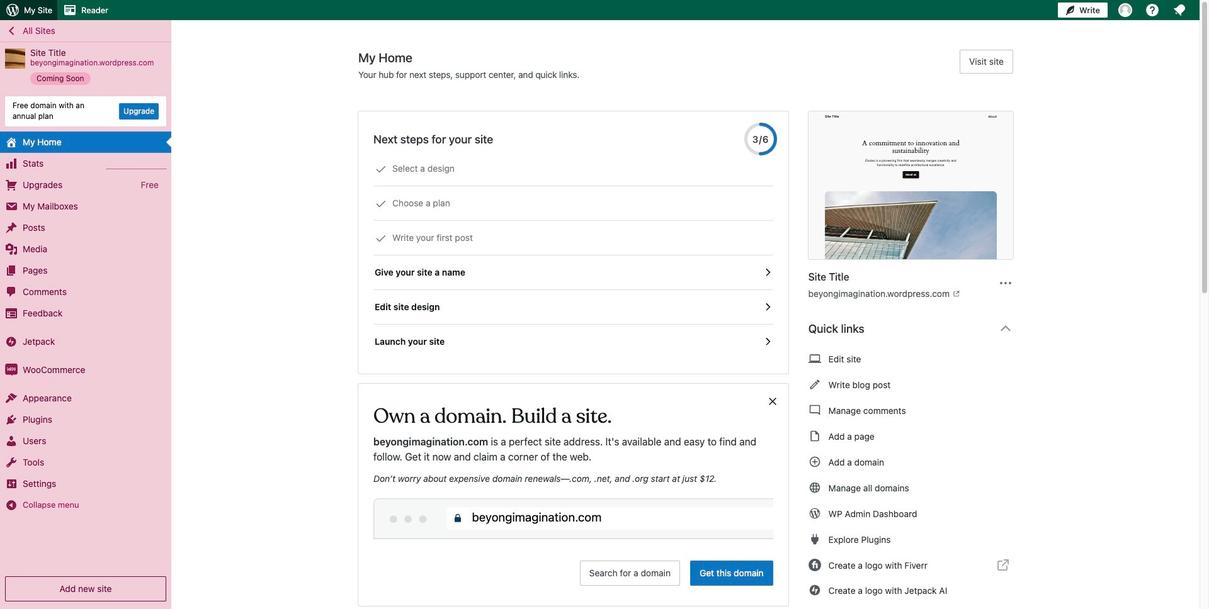 Task type: locate. For each thing, give the bounding box(es) containing it.
task complete image
[[375, 164, 387, 175], [375, 233, 387, 244]]

my profile image
[[1119, 3, 1133, 17]]

1 vertical spatial task complete image
[[375, 233, 387, 244]]

1 vertical spatial task enabled image
[[762, 336, 773, 348]]

1 vertical spatial img image
[[5, 364, 18, 376]]

2 img image from the top
[[5, 364, 18, 376]]

img image
[[5, 335, 18, 348], [5, 364, 18, 376]]

task complete image down task complete image
[[375, 233, 387, 244]]

0 vertical spatial img image
[[5, 335, 18, 348]]

launchpad checklist element
[[374, 152, 773, 359]]

dismiss domain name promotion image
[[767, 394, 778, 409]]

task enabled image
[[762, 267, 773, 278], [762, 336, 773, 348]]

main content
[[358, 50, 1024, 610]]

task enabled image up task enabled image
[[762, 267, 773, 278]]

edit image
[[809, 377, 821, 392]]

1 task enabled image from the top
[[762, 267, 773, 278]]

mode_comment image
[[809, 403, 821, 418]]

help image
[[1145, 3, 1160, 18]]

more options for site site title image
[[998, 276, 1014, 291]]

progress bar
[[744, 123, 777, 156]]

0 vertical spatial task complete image
[[375, 164, 387, 175]]

task complete image up task complete image
[[375, 164, 387, 175]]

highest hourly views 0 image
[[106, 161, 166, 169]]

1 task complete image from the top
[[375, 164, 387, 175]]

manage your notifications image
[[1172, 3, 1187, 18]]

0 vertical spatial task enabled image
[[762, 267, 773, 278]]

task enabled image down task enabled image
[[762, 336, 773, 348]]

insert_drive_file image
[[809, 429, 821, 444]]



Task type: vqa. For each thing, say whether or not it's contained in the screenshot.
first img from the top of the page
yes



Task type: describe. For each thing, give the bounding box(es) containing it.
laptop image
[[809, 351, 821, 367]]

2 task enabled image from the top
[[762, 336, 773, 348]]

1 img image from the top
[[5, 335, 18, 348]]

2 task complete image from the top
[[375, 233, 387, 244]]

task enabled image
[[762, 302, 773, 313]]

task complete image
[[375, 198, 387, 210]]



